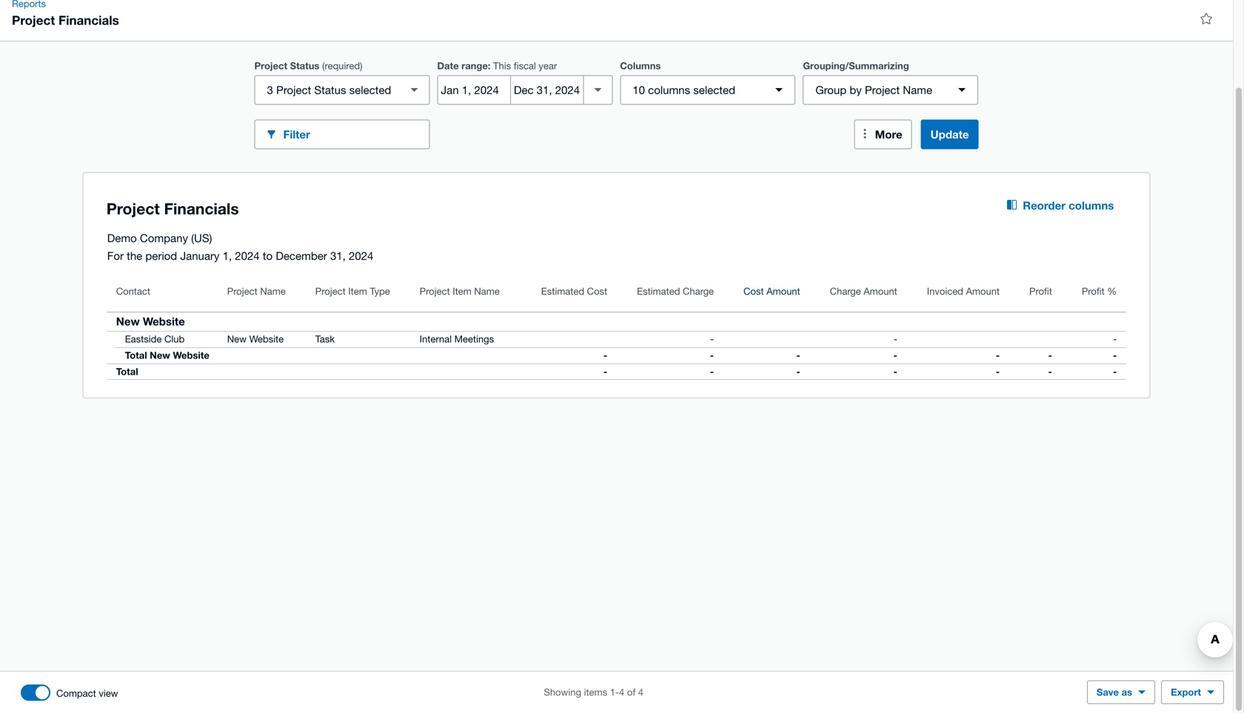Task type: locate. For each thing, give the bounding box(es) containing it.
estimated charge
[[637, 286, 714, 297]]

1 estimated from the left
[[541, 286, 585, 297]]

year
[[539, 60, 557, 71]]

2 item from the left
[[453, 286, 472, 297]]

club
[[164, 333, 185, 345]]

project inside "button"
[[420, 286, 450, 297]]

0 horizontal spatial 2024
[[235, 249, 260, 262]]

4
[[619, 687, 625, 698], [639, 687, 644, 698]]

item
[[348, 286, 367, 297], [453, 286, 472, 297]]

name inside "button"
[[474, 286, 500, 297]]

None field
[[255, 75, 430, 105]]

project item name button
[[411, 277, 521, 312]]

2 horizontal spatial name
[[903, 83, 933, 96]]

new down project name button
[[227, 333, 247, 345]]

fiscal
[[514, 60, 536, 71]]

showing items 1-4 of 4
[[544, 687, 644, 698]]

item for type
[[348, 286, 367, 297]]

3 Project Status selected text field
[[255, 76, 403, 104]]

2 horizontal spatial amount
[[967, 286, 1000, 297]]

4 right of on the bottom of page
[[639, 687, 644, 698]]

estimated cost button
[[521, 277, 617, 312]]

december
[[276, 249, 327, 262]]

0 vertical spatial new
[[116, 315, 140, 328]]

invoiced amount button
[[907, 277, 1009, 312]]

1 horizontal spatial new
[[150, 350, 170, 361]]

columns right reorder
[[1069, 199, 1115, 212]]

january
[[180, 249, 220, 262]]

charge inside 'button'
[[830, 286, 861, 297]]

0 horizontal spatial 4
[[619, 687, 625, 698]]

project item name
[[420, 286, 500, 297]]

columns
[[648, 83, 691, 96], [1069, 199, 1115, 212]]

estimated for estimated cost
[[541, 286, 585, 297]]

1-
[[610, 687, 619, 698]]

4 left of on the bottom of page
[[619, 687, 625, 698]]

0 horizontal spatial columns
[[648, 83, 691, 96]]

project financials
[[12, 13, 119, 27]]

charge left cost amount button
[[683, 286, 714, 297]]

1 charge from the left
[[683, 286, 714, 297]]

1 amount from the left
[[767, 286, 801, 297]]

charge
[[683, 286, 714, 297], [830, 286, 861, 297]]

project right by
[[865, 83, 900, 96]]

update
[[931, 128, 969, 141]]

period
[[146, 249, 177, 262]]

project name
[[227, 286, 286, 297]]

group by project name
[[816, 83, 933, 96]]

31,
[[330, 249, 346, 262]]

1 horizontal spatial amount
[[864, 286, 898, 297]]

0 horizontal spatial cost
[[587, 286, 608, 297]]

contact button
[[107, 277, 218, 312]]

profit button
[[1009, 277, 1062, 312]]

item for name
[[453, 286, 472, 297]]

0 horizontal spatial name
[[260, 286, 286, 297]]

1 horizontal spatial profit
[[1082, 286, 1105, 297]]

reorder columns button
[[996, 191, 1126, 220]]

selected
[[694, 83, 736, 96]]

open image
[[400, 75, 429, 105]]

columns inside button
[[1069, 199, 1115, 212]]

website up eastside club
[[143, 315, 185, 328]]

1 horizontal spatial 2024
[[349, 249, 374, 262]]

2 profit from the left
[[1082, 286, 1105, 297]]

profit left %
[[1082, 286, 1105, 297]]

1 vertical spatial total
[[116, 366, 138, 377]]

name
[[903, 83, 933, 96], [260, 286, 286, 297], [474, 286, 500, 297]]

project up the internal on the left of page
[[420, 286, 450, 297]]

columns right 10
[[648, 83, 691, 96]]

2 estimated from the left
[[637, 286, 680, 297]]

item inside "button"
[[453, 286, 472, 297]]

Report title field
[[103, 192, 972, 226]]

project for project name
[[227, 286, 258, 297]]

1 vertical spatial columns
[[1069, 199, 1115, 212]]

amount inside 'button'
[[864, 286, 898, 297]]

cost
[[587, 286, 608, 297], [744, 286, 764, 297]]

1 horizontal spatial cost
[[744, 286, 764, 297]]

3 amount from the left
[[967, 286, 1000, 297]]

1 horizontal spatial name
[[474, 286, 500, 297]]

project status ( required )
[[255, 60, 363, 71]]

new website
[[116, 315, 185, 328], [227, 333, 284, 345]]

required
[[325, 60, 360, 71]]

meetings
[[455, 333, 494, 345]]

1 item from the left
[[348, 286, 367, 297]]

to
[[263, 249, 273, 262]]

item inside button
[[348, 286, 367, 297]]

new website down project name button
[[227, 333, 284, 345]]

2 amount from the left
[[864, 286, 898, 297]]

charge right cost amount
[[830, 286, 861, 297]]

2024
[[235, 249, 260, 262], [349, 249, 374, 262]]

0 horizontal spatial item
[[348, 286, 367, 297]]

2024 right 31,
[[349, 249, 374, 262]]

estimated cost
[[541, 286, 608, 297]]

project down 1,
[[227, 286, 258, 297]]

item up internal meetings
[[453, 286, 472, 297]]

profit for profit %
[[1082, 286, 1105, 297]]

grouping/summarizing
[[803, 60, 910, 71]]

of
[[627, 687, 636, 698]]

0 vertical spatial columns
[[648, 83, 691, 96]]

0 horizontal spatial new website
[[116, 315, 185, 328]]

1 horizontal spatial new website
[[227, 333, 284, 345]]

0 horizontal spatial profit
[[1030, 286, 1053, 297]]

0 horizontal spatial amount
[[767, 286, 801, 297]]

1 horizontal spatial 4
[[639, 687, 644, 698]]

reorder
[[1023, 199, 1066, 212]]

0 horizontal spatial estimated
[[541, 286, 585, 297]]

item left type
[[348, 286, 367, 297]]

columns for reorder
[[1069, 199, 1115, 212]]

2 charge from the left
[[830, 286, 861, 297]]

Select end date field
[[511, 76, 583, 104]]

group
[[816, 83, 847, 96]]

company
[[140, 232, 188, 245]]

profit left profit % button at the right of the page
[[1030, 286, 1053, 297]]

:
[[488, 60, 491, 71]]

name up update
[[903, 83, 933, 96]]

project inside popup button
[[865, 83, 900, 96]]

estimated charge button
[[617, 277, 723, 312]]

2 2024 from the left
[[349, 249, 374, 262]]

2 horizontal spatial new
[[227, 333, 247, 345]]

0 horizontal spatial charge
[[683, 286, 714, 297]]

profit
[[1030, 286, 1053, 297], [1082, 286, 1105, 297]]

(
[[322, 60, 325, 71]]

1 horizontal spatial columns
[[1069, 199, 1115, 212]]

new down eastside club
[[150, 350, 170, 361]]

10 columns selected
[[633, 83, 736, 96]]

new
[[116, 315, 140, 328], [227, 333, 247, 345], [150, 350, 170, 361]]

website
[[143, 315, 185, 328], [249, 333, 284, 345], [173, 350, 210, 361]]

project left status
[[255, 60, 288, 71]]

project left financials
[[12, 13, 55, 27]]

contact
[[116, 286, 150, 297]]

1 horizontal spatial estimated
[[637, 286, 680, 297]]

project item type button
[[307, 277, 411, 312]]

project
[[12, 13, 55, 27], [255, 60, 288, 71], [865, 83, 900, 96], [227, 286, 258, 297], [315, 286, 346, 297], [420, 286, 450, 297]]

0 vertical spatial new website
[[116, 315, 185, 328]]

project for project item type
[[315, 286, 346, 297]]

amount
[[767, 286, 801, 297], [864, 286, 898, 297], [967, 286, 1000, 297]]

1 vertical spatial website
[[249, 333, 284, 345]]

eastside club
[[125, 333, 185, 345]]

charge amount button
[[810, 277, 907, 312]]

-
[[711, 333, 714, 345], [894, 333, 898, 345], [1114, 333, 1117, 345], [604, 350, 608, 361], [710, 350, 714, 361], [797, 350, 801, 361], [894, 350, 898, 361], [996, 350, 1000, 361], [1049, 350, 1053, 361], [1114, 350, 1117, 361], [604, 366, 608, 377], [710, 366, 714, 377], [797, 366, 801, 377], [894, 366, 898, 377], [996, 366, 1000, 377], [1049, 366, 1053, 377], [1114, 366, 1117, 377]]

name up meetings
[[474, 286, 500, 297]]

website down club at the left top
[[173, 350, 210, 361]]

export button
[[1162, 681, 1225, 705]]

new up eastside at the left
[[116, 315, 140, 328]]

2024 right 1,
[[235, 249, 260, 262]]

new website up eastside club
[[116, 315, 185, 328]]

for
[[107, 249, 124, 262]]

total
[[125, 350, 147, 361], [116, 366, 138, 377]]

0 vertical spatial total
[[125, 350, 147, 361]]

project for project item name
[[420, 286, 450, 297]]

project down 31,
[[315, 286, 346, 297]]

name down to
[[260, 286, 286, 297]]

1 horizontal spatial charge
[[830, 286, 861, 297]]

name inside popup button
[[903, 83, 933, 96]]

)
[[360, 60, 363, 71]]

estimated
[[541, 286, 585, 297], [637, 286, 680, 297]]

1 profit from the left
[[1030, 286, 1053, 297]]

website down project name button
[[249, 333, 284, 345]]

1 horizontal spatial item
[[453, 286, 472, 297]]



Task type: describe. For each thing, give the bounding box(es) containing it.
eastside
[[125, 333, 162, 345]]

more button
[[855, 120, 912, 149]]

save as button
[[1088, 681, 1156, 705]]

columns
[[620, 60, 661, 71]]

by
[[850, 83, 862, 96]]

0 vertical spatial website
[[143, 315, 185, 328]]

filter button
[[255, 120, 430, 149]]

project name button
[[218, 277, 307, 312]]

project item type
[[315, 286, 390, 297]]

financials
[[59, 13, 119, 27]]

internal
[[420, 333, 452, 345]]

type
[[370, 286, 390, 297]]

list of convenience dates image
[[583, 75, 613, 105]]

charge amount
[[830, 286, 898, 297]]

showing
[[544, 687, 582, 698]]

1,
[[223, 249, 232, 262]]

estimated for estimated charge
[[637, 286, 680, 297]]

1 cost from the left
[[587, 286, 608, 297]]

cost amount
[[744, 286, 801, 297]]

amount for charge amount
[[864, 286, 898, 297]]

add to favourites image
[[1192, 4, 1222, 33]]

1 4 from the left
[[619, 687, 625, 698]]

this
[[493, 60, 511, 71]]

save as
[[1097, 687, 1133, 698]]

2 vertical spatial website
[[173, 350, 210, 361]]

filter
[[283, 128, 310, 141]]

save
[[1097, 687, 1120, 698]]

more
[[875, 128, 903, 141]]

group by project name button
[[803, 75, 979, 105]]

1 vertical spatial new
[[227, 333, 247, 345]]

invoiced amount
[[927, 286, 1000, 297]]

amount for invoiced amount
[[967, 286, 1000, 297]]

view
[[99, 688, 118, 699]]

range
[[462, 60, 488, 71]]

cost amount button
[[723, 277, 810, 312]]

profit %
[[1082, 286, 1117, 297]]

Select start date field
[[438, 76, 510, 104]]

update button
[[921, 120, 979, 149]]

total new website
[[125, 350, 210, 361]]

invoiced
[[927, 286, 964, 297]]

1 vertical spatial new website
[[227, 333, 284, 345]]

items
[[584, 687, 608, 698]]

date
[[437, 60, 459, 71]]

amount for cost amount
[[767, 286, 801, 297]]

date range : this fiscal year
[[437, 60, 557, 71]]

export
[[1171, 687, 1202, 698]]

columns for 10
[[648, 83, 691, 96]]

charge inside button
[[683, 286, 714, 297]]

profit for profit
[[1030, 286, 1053, 297]]

1 2024 from the left
[[235, 249, 260, 262]]

2 vertical spatial new
[[150, 350, 170, 361]]

2 4 from the left
[[639, 687, 644, 698]]

demo
[[107, 232, 137, 245]]

compact view
[[56, 688, 118, 699]]

project for project financials
[[12, 13, 55, 27]]

total for total
[[116, 366, 138, 377]]

profit % button
[[1062, 277, 1126, 312]]

demo company (us) for the period january 1, 2024 to december 31, 2024
[[107, 232, 374, 262]]

0 horizontal spatial new
[[116, 315, 140, 328]]

reorder columns
[[1023, 199, 1115, 212]]

(us)
[[191, 232, 212, 245]]

compact
[[56, 688, 96, 699]]

report output element
[[107, 277, 1126, 380]]

the
[[127, 249, 142, 262]]

task
[[315, 333, 335, 345]]

2 cost from the left
[[744, 286, 764, 297]]

name inside button
[[260, 286, 286, 297]]

%
[[1108, 286, 1117, 297]]

total for total new website
[[125, 350, 147, 361]]

10
[[633, 83, 645, 96]]

internal meetings
[[420, 333, 494, 345]]

status
[[290, 60, 320, 71]]

as
[[1122, 687, 1133, 698]]



Task type: vqa. For each thing, say whether or not it's contained in the screenshot.
1st Estimated from left
yes



